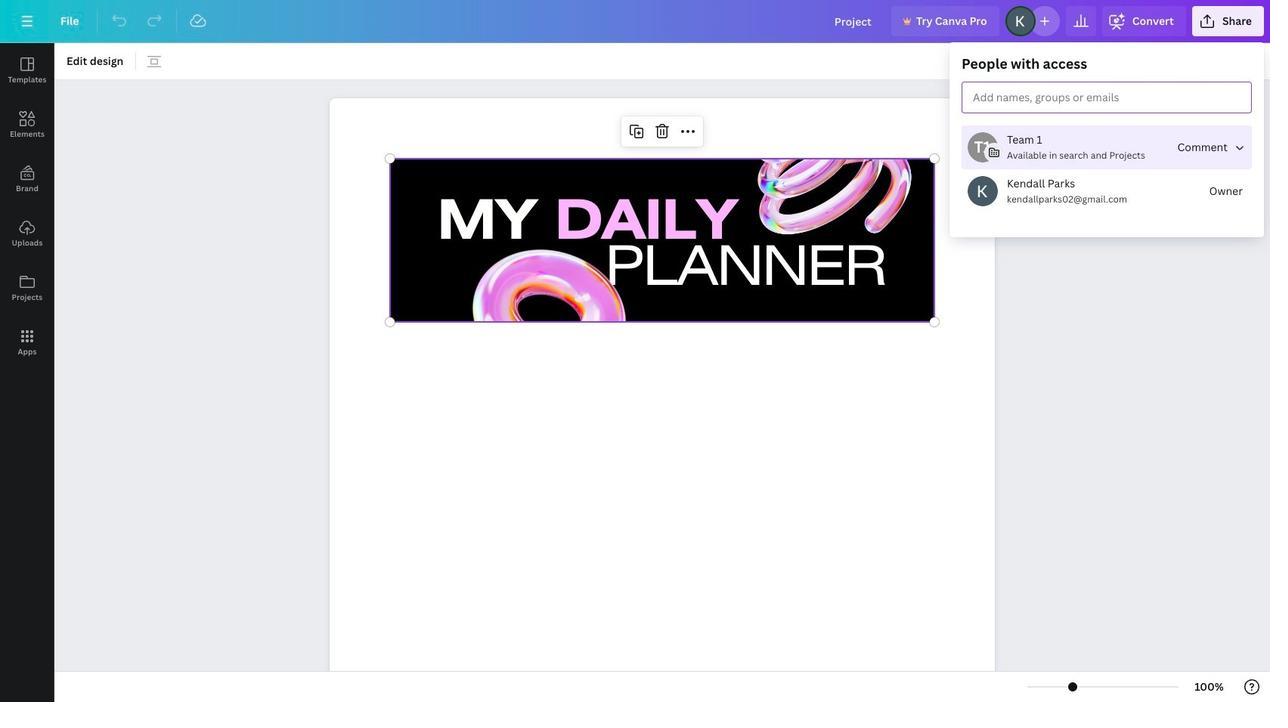 Task type: vqa. For each thing, say whether or not it's contained in the screenshot.
the middle has
no



Task type: describe. For each thing, give the bounding box(es) containing it.
Can comment button
[[1172, 132, 1252, 163]]



Task type: locate. For each thing, give the bounding box(es) containing it.
Zoom button
[[1185, 675, 1234, 700]]

group
[[962, 54, 1252, 225]]

Add names, groups or emails text field
[[967, 87, 1120, 109]]

team 1 element
[[968, 132, 998, 163]]

None text field
[[330, 90, 995, 703]]

side panel tab list
[[0, 43, 54, 370]]

main menu bar
[[0, 0, 1271, 43]]

Design title text field
[[823, 6, 885, 36]]

team 1 image
[[968, 132, 998, 163]]



